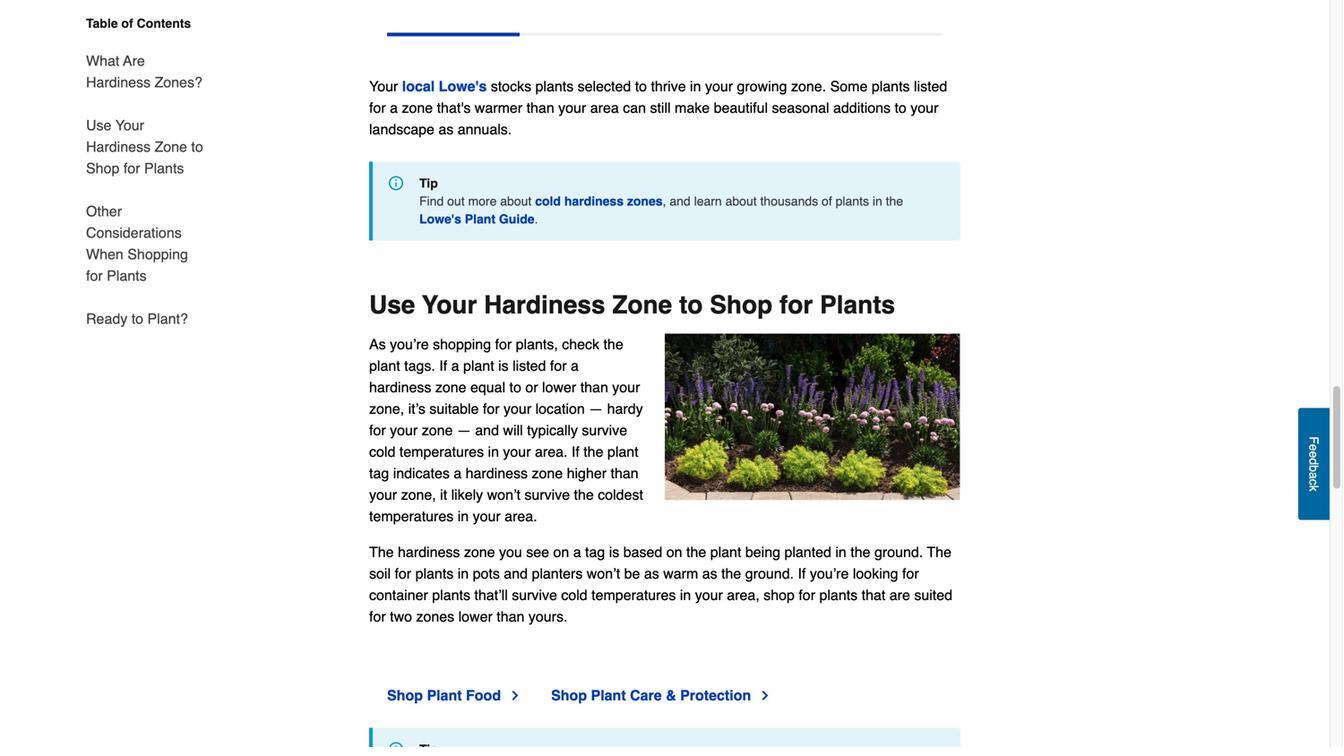 Task type: vqa. For each thing, say whether or not it's contained in the screenshot.
the about
yes



Task type: describe. For each thing, give the bounding box(es) containing it.
1 vertical spatial zone
[[612, 291, 672, 319]]

survive inside the hardiness zone you see on a tag is based on the plant being planted in the ground. the soil for plants in pots and planters won't be as warm as the ground. if you're looking for container plants that'll survive cold temperatures in your area, shop for plants that are suited for two zones lower than yours.
[[512, 587, 557, 603]]

won't inside as you're shopping for plants, check the plant tags. if a plant is listed for a hardiness zone equal to or lower than your zone, it's suitable for your location — hardy for your zone — and will typically survive cold temperatures in your area. if the plant tag indicates a hardiness zone higher than your zone, it likely won't survive the coldest temperatures in your area.
[[487, 486, 521, 503]]

learn
[[694, 194, 722, 208]]

other considerations when shopping for plants link
[[86, 190, 206, 298]]

and inside the hardiness zone you see on a tag is based on the plant being planted in the ground. the soil for plants in pots and planters won't be as warm as the ground. if you're looking for container plants that'll survive cold temperatures in your area, shop for plants that are suited for two zones lower than yours.
[[504, 565, 528, 582]]

2 e from the top
[[1307, 451, 1321, 458]]

1 horizontal spatial as
[[644, 565, 659, 582]]

plants up additions
[[872, 78, 910, 94]]

soil
[[369, 565, 391, 582]]

1 vertical spatial temperatures
[[369, 508, 454, 525]]

are
[[890, 587, 910, 603]]

shop plant food link
[[387, 685, 523, 706]]

plant down hardy
[[607, 443, 639, 460]]

a down the shopping
[[451, 357, 459, 374]]

f e e d b a c k button
[[1298, 408, 1330, 520]]

0 vertical spatial ground.
[[875, 544, 923, 560]]

other considerations when shopping for plants
[[86, 203, 188, 284]]

is inside as you're shopping for plants, check the plant tags. if a plant is listed for a hardiness zone equal to or lower than your zone, it's suitable for your location — hardy for your zone — and will typically survive cold temperatures in your area. if the plant tag indicates a hardiness zone higher than your zone, it likely won't survive the coldest temperatures in your area.
[[498, 357, 509, 374]]

indicates
[[393, 465, 450, 482]]

suited
[[914, 587, 953, 603]]

shopping
[[433, 336, 491, 353]]

your right additions
[[911, 99, 939, 116]]

your up 'beautiful'
[[705, 78, 733, 94]]

to inside use your hardiness zone to shop for plants
[[191, 138, 203, 155]]

or
[[525, 379, 538, 396]]

a down the check
[[571, 357, 579, 374]]

2 horizontal spatial your
[[422, 291, 477, 319]]

landscape
[[369, 121, 435, 137]]

in inside stocks plants selected to thrive in your growing zone. some plants listed for a zone that's warmer than your area can still make beautiful seasonal additions to your landscape as annuals.
[[690, 78, 701, 94]]

cold inside the hardiness zone you see on a tag is based on the plant being planted in the ground. the soil for plants in pots and planters won't be as warm as the ground. if you're looking for container plants that'll survive cold temperatures in your area, shop for plants that are suited for two zones lower than yours.
[[561, 587, 588, 603]]

b
[[1307, 465, 1321, 472]]

planters
[[532, 565, 583, 582]]

your inside the hardiness zone you see on a tag is based on the plant being planted in the ground. the soil for plants in pots and planters won't be as warm as the ground. if you're looking for container plants that'll survive cold temperatures in your area, shop for plants that are suited for two zones lower than yours.
[[695, 587, 723, 603]]

your left area
[[558, 99, 586, 116]]

1 vertical spatial zone,
[[401, 486, 436, 503]]

considerations
[[86, 224, 182, 241]]

planted
[[784, 544, 832, 560]]

as
[[369, 336, 386, 353]]

tags.
[[404, 357, 435, 374]]

1 on from the left
[[553, 544, 569, 560]]

2 vertical spatial plants
[[820, 291, 895, 319]]

plants inside other considerations when shopping for plants
[[107, 267, 147, 284]]

pots
[[473, 565, 500, 582]]

yours.
[[529, 608, 568, 625]]

location
[[535, 400, 585, 417]]

additions
[[833, 99, 891, 116]]

higher
[[567, 465, 607, 482]]

likely
[[451, 486, 483, 503]]

seasonal
[[772, 99, 829, 116]]

for inside stocks plants selected to thrive in your growing zone. some plants listed for a zone that's warmer than your area can still make beautiful seasonal additions to your landscape as annuals.
[[369, 99, 386, 116]]

it's
[[408, 400, 426, 417]]

ready to plant? link
[[86, 298, 188, 330]]

see
[[526, 544, 549, 560]]

warmer
[[475, 99, 523, 116]]

lower inside the hardiness zone you see on a tag is based on the plant being planted in the ground. the soil for plants in pots and planters won't be as warm as the ground. if you're looking for container plants that'll survive cold temperatures in your area, shop for plants that are suited for two zones lower than yours.
[[458, 608, 493, 625]]

1 horizontal spatial —
[[589, 400, 603, 417]]

that'll
[[474, 587, 508, 603]]

what
[[86, 52, 119, 69]]

to inside as you're shopping for plants, check the plant tags. if a plant is listed for a hardiness zone equal to or lower than your zone, it's suitable for your location — hardy for your zone — and will typically survive cold temperatures in your area. if the plant tag indicates a hardiness zone higher than your zone, it likely won't survive the coldest temperatures in your area.
[[509, 379, 521, 396]]

c
[[1307, 479, 1321, 485]]

0 vertical spatial zone,
[[369, 400, 404, 417]]

d
[[1307, 458, 1321, 465]]

tip
[[419, 176, 438, 190]]

.
[[535, 212, 538, 226]]

table of contents
[[86, 16, 191, 30]]

plant up equal
[[463, 357, 494, 374]]

plants up container
[[415, 565, 454, 582]]

zone.
[[791, 78, 826, 94]]

lowe's plant guide link
[[419, 212, 535, 226]]

k
[[1307, 485, 1321, 492]]

ready
[[86, 310, 127, 327]]

a up likely on the bottom
[[454, 465, 462, 482]]

care
[[630, 687, 662, 704]]

you're inside the hardiness zone you see on a tag is based on the plant being planted in the ground. the soil for plants in pots and planters won't be as warm as the ground. if you're looking for container plants that'll survive cold temperatures in your area, shop for plants that are suited for two zones lower than yours.
[[810, 565, 849, 582]]

as inside stocks plants selected to thrive in your growing zone. some plants listed for a zone that's warmer than your area can still make beautiful seasonal additions to your landscape as annuals.
[[439, 121, 454, 137]]

for inside other considerations when shopping for plants
[[86, 267, 103, 284]]

the hardiness zone you see on a tag is based on the plant being planted in the ground. the soil for plants in pots and planters won't be as warm as the ground. if you're looking for container plants that'll survive cold temperatures in your area, shop for plants that are suited for two zones lower than yours.
[[369, 544, 953, 625]]

1 vertical spatial area.
[[505, 508, 537, 525]]

area
[[590, 99, 619, 116]]

plants,
[[516, 336, 558, 353]]

your up will
[[504, 400, 532, 417]]

can
[[623, 99, 646, 116]]

make
[[675, 99, 710, 116]]

1 horizontal spatial your
[[369, 78, 398, 94]]

1 about from the left
[[500, 194, 532, 208]]

0 vertical spatial if
[[439, 357, 447, 374]]

local lowe's link
[[402, 78, 487, 94]]

zone inside the hardiness zone you see on a tag is based on the plant being planted in the ground. the soil for plants in pots and planters won't be as warm as the ground. if you're looking for container plants that'll survive cold temperatures in your area, shop for plants that are suited for two zones lower than yours.
[[464, 544, 495, 560]]

zone inside table of contents element
[[155, 138, 187, 155]]

shop plant care & protection link
[[551, 685, 773, 706]]

2 vertical spatial hardiness
[[484, 291, 605, 319]]

shopping
[[127, 246, 188, 263]]

lower inside as you're shopping for plants, check the plant tags. if a plant is listed for a hardiness zone equal to or lower than your zone, it's suitable for your location — hardy for your zone — and will typically survive cold temperatures in your area. if the plant tag indicates a hardiness zone higher than your zone, it likely won't survive the coldest temperatures in your area.
[[542, 379, 576, 396]]

cold hardiness zones link
[[535, 194, 663, 208]]

stocks plants selected to thrive in your growing zone. some plants listed for a zone that's warmer than your area can still make beautiful seasonal additions to your landscape as annuals.
[[369, 78, 947, 137]]

annuals.
[[458, 121, 512, 137]]

1 horizontal spatial use your hardiness zone to shop for plants
[[369, 291, 895, 319]]

f e e d b a c k
[[1307, 436, 1321, 492]]

1 info image from the top
[[389, 176, 403, 190]]

hardiness inside the hardiness zone you see on a tag is based on the plant being planted in the ground. the soil for plants in pots and planters won't be as warm as the ground. if you're looking for container plants that'll survive cold temperatures in your area, shop for plants that are suited for two zones lower than yours.
[[398, 544, 460, 560]]

as you're shopping for plants, check the plant tags. if a plant is listed for a hardiness zone equal to or lower than your zone, it's suitable for your location — hardy for your zone — and will typically survive cold temperatures in your area. if the plant tag indicates a hardiness zone higher than your zone, it likely won't survive the coldest temperatures in your area.
[[369, 336, 643, 525]]

1 the from the left
[[369, 544, 394, 560]]

check
[[562, 336, 600, 353]]

zones inside the hardiness zone you see on a tag is based on the plant being planted in the ground. the soil for plants in pots and planters won't be as warm as the ground. if you're looking for container plants that'll survive cold temperatures in your area, shop for plants that are suited for two zones lower than yours.
[[416, 608, 454, 625]]

2 on from the left
[[666, 544, 682, 560]]

0 vertical spatial area.
[[535, 443, 568, 460]]

coldest
[[598, 486, 643, 503]]

protection
[[680, 687, 751, 704]]

1 horizontal spatial use
[[369, 291, 415, 319]]

a inside the hardiness zone you see on a tag is based on the plant being planted in the ground. the soil for plants in pots and planters won't be as warm as the ground. if you're looking for container plants that'll survive cold temperatures in your area, shop for plants that are suited for two zones lower than yours.
[[573, 544, 581, 560]]

&
[[666, 687, 676, 704]]

and inside as you're shopping for plants, check the plant tags. if a plant is listed for a hardiness zone equal to or lower than your zone, it's suitable for your location — hardy for your zone — and will typically survive cold temperatures in your area. if the plant tag indicates a hardiness zone higher than your zone, it likely won't survive the coldest temperatures in your area.
[[475, 422, 499, 439]]

hardiness for use your hardiness zone to shop for plants link
[[86, 138, 151, 155]]

listed inside stocks plants selected to thrive in your growing zone. some plants listed for a zone that's warmer than your area can still make beautiful seasonal additions to your landscape as annuals.
[[914, 78, 947, 94]]

typically
[[527, 422, 578, 439]]

plant inside the hardiness zone you see on a tag is based on the plant being planted in the ground. the soil for plants in pots and planters won't be as warm as the ground. if you're looking for container plants that'll survive cold temperatures in your area, shop for plants that are suited for two zones lower than yours.
[[710, 544, 741, 560]]

some
[[830, 78, 868, 94]]

table
[[86, 16, 118, 30]]

plants right stocks
[[535, 78, 574, 94]]

selected
[[578, 78, 631, 94]]

are
[[123, 52, 145, 69]]

stocks
[[491, 78, 531, 94]]

a garden bed with lemon sedum and blossoms of pink armeria and purple salvia. image
[[665, 334, 961, 500]]

plant down as
[[369, 357, 400, 374]]

be
[[624, 565, 640, 582]]

guide
[[499, 212, 535, 226]]

thousands
[[760, 194, 818, 208]]

a inside stocks plants selected to thrive in your growing zone. some plants listed for a zone that's warmer than your area can still make beautiful seasonal additions to your landscape as annuals.
[[390, 99, 398, 116]]

use your hardiness zone to shop for plants inside table of contents element
[[86, 117, 203, 177]]

tag inside the hardiness zone you see on a tag is based on the plant being planted in the ground. the soil for plants in pots and planters won't be as warm as the ground. if you're looking for container plants that'll survive cold temperatures in your area, shop for plants that are suited for two zones lower than yours.
[[585, 544, 605, 560]]

your down indicates
[[369, 486, 397, 503]]

chevron right image
[[758, 689, 773, 703]]



Task type: locate. For each thing, give the bounding box(es) containing it.
zone down local
[[402, 99, 433, 116]]

zone,
[[369, 400, 404, 417], [401, 486, 436, 503]]

tip find out more about cold hardiness zones , and learn about thousands of plants in the lowe's plant guide .
[[419, 176, 903, 226]]

1 vertical spatial lower
[[458, 608, 493, 625]]

what are hardiness zones?
[[86, 52, 202, 91]]

zone
[[155, 138, 187, 155], [612, 291, 672, 319]]

shop inside table of contents element
[[86, 160, 120, 177]]

0 vertical spatial lowe's
[[439, 78, 487, 94]]

of
[[121, 16, 133, 30], [822, 194, 832, 208]]

2 the from the left
[[927, 544, 952, 560]]

zone, left it's
[[369, 400, 404, 417]]

2 horizontal spatial as
[[702, 565, 717, 582]]

0 vertical spatial cold
[[535, 194, 561, 208]]

tag left indicates
[[369, 465, 389, 482]]

1 horizontal spatial and
[[504, 565, 528, 582]]

the
[[886, 194, 903, 208], [604, 336, 623, 353], [584, 443, 603, 460], [574, 486, 594, 503], [686, 544, 706, 560], [851, 544, 871, 560], [721, 565, 741, 582]]

0 horizontal spatial about
[[500, 194, 532, 208]]

thrive
[[651, 78, 686, 94]]

1 vertical spatial survive
[[525, 486, 570, 503]]

and right ,
[[670, 194, 691, 208]]

listed
[[914, 78, 947, 94], [513, 357, 546, 374]]

is
[[498, 357, 509, 374], [609, 544, 619, 560]]

0 horizontal spatial your
[[115, 117, 144, 134]]

area. up you
[[505, 508, 537, 525]]

0 horizontal spatial cold
[[369, 443, 395, 460]]

1 vertical spatial ground.
[[745, 565, 794, 582]]

container
[[369, 587, 428, 603]]

0 horizontal spatial as
[[439, 121, 454, 137]]

as down the that's at the top left
[[439, 121, 454, 137]]

based
[[623, 544, 663, 560]]

equal
[[470, 379, 505, 396]]

1 vertical spatial —
[[457, 422, 471, 439]]

for
[[369, 99, 386, 116], [123, 160, 140, 177], [86, 267, 103, 284], [780, 291, 813, 319], [495, 336, 512, 353], [550, 357, 567, 374], [483, 400, 500, 417], [369, 422, 386, 439], [395, 565, 411, 582], [902, 565, 919, 582], [799, 587, 815, 603], [369, 608, 386, 625]]

and inside tip find out more about cold hardiness zones , and learn about thousands of plants in the lowe's plant guide .
[[670, 194, 691, 208]]

1 horizontal spatial the
[[927, 544, 952, 560]]

hardiness up likely on the bottom
[[466, 465, 528, 482]]

2 vertical spatial temperatures
[[592, 587, 676, 603]]

1 vertical spatial hardiness
[[86, 138, 151, 155]]

you're
[[390, 336, 429, 353], [810, 565, 849, 582]]

0 horizontal spatial use your hardiness zone to shop for plants
[[86, 117, 203, 177]]

lower down that'll
[[458, 608, 493, 625]]

than down stocks
[[527, 99, 554, 116]]

hardy
[[607, 400, 643, 417]]

lower
[[542, 379, 576, 396], [458, 608, 493, 625]]

plant left food
[[427, 687, 462, 704]]

local
[[402, 78, 435, 94]]

zone left higher
[[532, 465, 563, 482]]

a up k
[[1307, 472, 1321, 479]]

survive down higher
[[525, 486, 570, 503]]

1 vertical spatial tag
[[585, 544, 605, 560]]

2 horizontal spatial plant
[[591, 687, 626, 704]]

of inside table of contents element
[[121, 16, 133, 30]]

a
[[390, 99, 398, 116], [451, 357, 459, 374], [571, 357, 579, 374], [454, 465, 462, 482], [1307, 472, 1321, 479], [573, 544, 581, 560]]

your down it's
[[390, 422, 418, 439]]

a up 'landscape'
[[390, 99, 398, 116]]

than inside the hardiness zone you see on a tag is based on the plant being planted in the ground. the soil for plants in pots and planters won't be as warm as the ground. if you're looking for container plants that'll survive cold temperatures in your area, shop for plants that are suited for two zones lower than yours.
[[497, 608, 525, 625]]

0 horizontal spatial if
[[439, 357, 447, 374]]

of right table
[[121, 16, 133, 30]]

0 horizontal spatial plant
[[427, 687, 462, 704]]

the
[[369, 544, 394, 560], [927, 544, 952, 560]]

cold
[[535, 194, 561, 208], [369, 443, 395, 460], [561, 587, 588, 603]]

hardiness
[[86, 74, 151, 91], [86, 138, 151, 155], [484, 291, 605, 319]]

you're down planted
[[810, 565, 849, 582]]

zones left learn
[[627, 194, 663, 208]]

if
[[439, 357, 447, 374], [572, 443, 580, 460], [798, 565, 806, 582]]

table of contents element
[[72, 14, 206, 330]]

the inside tip find out more about cold hardiness zones , and learn about thousands of plants in the lowe's plant guide .
[[886, 194, 903, 208]]

0 vertical spatial —
[[589, 400, 603, 417]]

hardiness for what are hardiness zones? link on the top of page
[[86, 74, 151, 91]]

zones?
[[155, 74, 202, 91]]

you're inside as you're shopping for plants, check the plant tags. if a plant is listed for a hardiness zone equal to or lower than your zone, it's suitable for your location — hardy for your zone — and will typically survive cold temperatures in your area. if the plant tag indicates a hardiness zone higher than your zone, it likely won't survive the coldest temperatures in your area.
[[390, 336, 429, 353]]

0 vertical spatial and
[[670, 194, 691, 208]]

and down you
[[504, 565, 528, 582]]

plant?
[[147, 310, 188, 327]]

hardiness inside what are hardiness zones?
[[86, 74, 151, 91]]

0 vertical spatial won't
[[487, 486, 521, 503]]

out
[[447, 194, 465, 208]]

on up planters
[[553, 544, 569, 560]]

plant inside tip find out more about cold hardiness zones , and learn about thousands of plants in the lowe's plant guide .
[[465, 212, 496, 226]]

use down what
[[86, 117, 112, 134]]

e
[[1307, 444, 1321, 451], [1307, 451, 1321, 458]]

,
[[663, 194, 666, 208]]

1 horizontal spatial on
[[666, 544, 682, 560]]

area.
[[535, 443, 568, 460], [505, 508, 537, 525]]

food
[[466, 687, 501, 704]]

2 vertical spatial your
[[422, 291, 477, 319]]

hardiness up other
[[86, 138, 151, 155]]

about right learn
[[725, 194, 757, 208]]

1 vertical spatial if
[[572, 443, 580, 460]]

use
[[86, 117, 112, 134], [369, 291, 415, 319]]

hardiness down what
[[86, 74, 151, 91]]

shop
[[764, 587, 795, 603]]

0 horizontal spatial listed
[[513, 357, 546, 374]]

in inside tip find out more about cold hardiness zones , and learn about thousands of plants in the lowe's plant guide .
[[873, 194, 882, 208]]

0 horizontal spatial you're
[[390, 336, 429, 353]]

zones right two on the left of page
[[416, 608, 454, 625]]

survive up yours.
[[512, 587, 557, 603]]

1 vertical spatial info image
[[389, 742, 403, 747]]

plants inside tip find out more about cold hardiness zones , and learn about thousands of plants in the lowe's plant guide .
[[836, 194, 869, 208]]

your down likely on the bottom
[[473, 508, 501, 525]]

1 horizontal spatial plant
[[465, 212, 496, 226]]

hardiness inside use your hardiness zone to shop for plants link
[[86, 138, 151, 155]]

the up soil
[[369, 544, 394, 560]]

cold inside as you're shopping for plants, check the plant tags. if a plant is listed for a hardiness zone equal to or lower than your zone, it's suitable for your location — hardy for your zone — and will typically survive cold temperatures in your area. if the plant tag indicates a hardiness zone higher than your zone, it likely won't survive the coldest temperatures in your area.
[[369, 443, 395, 460]]

growing
[[737, 78, 787, 94]]

when
[[86, 246, 123, 263]]

plant for shop plant care & protection
[[591, 687, 626, 704]]

listed right some
[[914, 78, 947, 94]]

a up planters
[[573, 544, 581, 560]]

on up warm
[[666, 544, 682, 560]]

listed up or
[[513, 357, 546, 374]]

2 vertical spatial cold
[[561, 587, 588, 603]]

survive
[[582, 422, 627, 439], [525, 486, 570, 503], [512, 587, 557, 603]]

area. down typically
[[535, 443, 568, 460]]

2 horizontal spatial and
[[670, 194, 691, 208]]

cold up indicates
[[369, 443, 395, 460]]

0 horizontal spatial tag
[[369, 465, 389, 482]]

1 vertical spatial cold
[[369, 443, 395, 460]]

zone up "suitable"
[[435, 379, 466, 396]]

2 vertical spatial and
[[504, 565, 528, 582]]

0 horizontal spatial on
[[553, 544, 569, 560]]

the up 'suited'
[[927, 544, 952, 560]]

1 e from the top
[[1307, 444, 1321, 451]]

1 horizontal spatial listed
[[914, 78, 947, 94]]

1 vertical spatial lowe's
[[419, 212, 461, 226]]

0 vertical spatial is
[[498, 357, 509, 374]]

plants
[[535, 78, 574, 94], [872, 78, 910, 94], [836, 194, 869, 208], [415, 565, 454, 582], [432, 587, 470, 603], [819, 587, 858, 603]]

0 vertical spatial listed
[[914, 78, 947, 94]]

use your hardiness zone to shop for plants
[[86, 117, 203, 177], [369, 291, 895, 319]]

as right be
[[644, 565, 659, 582]]

1 vertical spatial you're
[[810, 565, 849, 582]]

cold inside tip find out more about cold hardiness zones , and learn about thousands of plants in the lowe's plant guide .
[[535, 194, 561, 208]]

lowe's down 'find'
[[419, 212, 461, 226]]

0 vertical spatial survive
[[582, 422, 627, 439]]

use your hardiness zone to shop for plants up the check
[[369, 291, 895, 319]]

1 vertical spatial your
[[115, 117, 144, 134]]

0 vertical spatial your
[[369, 78, 398, 94]]

it
[[440, 486, 447, 503]]

lowe's inside tip find out more about cold hardiness zones , and learn about thousands of plants in the lowe's plant guide .
[[419, 212, 461, 226]]

ready to plant?
[[86, 310, 188, 327]]

zone inside stocks plants selected to thrive in your growing zone. some plants listed for a zone that's warmer than your area can still make beautiful seasonal additions to your landscape as annuals.
[[402, 99, 433, 116]]

listed inside as you're shopping for plants, check the plant tags. if a plant is listed for a hardiness zone equal to or lower than your zone, it's suitable for your location — hardy for your zone — and will typically survive cold temperatures in your area. if the plant tag indicates a hardiness zone higher than your zone, it likely won't survive the coldest temperatures in your area.
[[513, 357, 546, 374]]

2 about from the left
[[725, 194, 757, 208]]

shop
[[86, 160, 120, 177], [710, 291, 773, 319], [387, 687, 423, 704], [551, 687, 587, 704]]

area,
[[727, 587, 760, 603]]

plant down more
[[465, 212, 496, 226]]

what are hardiness zones? link
[[86, 39, 206, 104]]

0 horizontal spatial of
[[121, 16, 133, 30]]

1 vertical spatial use your hardiness zone to shop for plants
[[369, 291, 895, 319]]

— down "suitable"
[[457, 422, 471, 439]]

cold down planters
[[561, 587, 588, 603]]

tag inside as you're shopping for plants, check the plant tags. if a plant is listed for a hardiness zone equal to or lower than your zone, it's suitable for your location — hardy for your zone — and will typically survive cold temperatures in your area. if the plant tag indicates a hardiness zone higher than your zone, it likely won't survive the coldest temperatures in your area.
[[369, 465, 389, 482]]

shop plant care & protection
[[551, 687, 751, 704]]

hardiness up it's
[[369, 379, 431, 396]]

you
[[499, 544, 522, 560]]

2 horizontal spatial cold
[[561, 587, 588, 603]]

two
[[390, 608, 412, 625]]

1 horizontal spatial ground.
[[875, 544, 923, 560]]

looking
[[853, 565, 898, 582]]

zone down "suitable"
[[422, 422, 453, 439]]

than up coldest
[[611, 465, 639, 482]]

1 vertical spatial use
[[369, 291, 415, 319]]

0 vertical spatial use
[[86, 117, 112, 134]]

find
[[419, 194, 444, 208]]

tag left based
[[585, 544, 605, 560]]

won't inside the hardiness zone you see on a tag is based on the plant being planted in the ground. the soil for plants in pots and planters won't be as warm as the ground. if you're looking for container plants that'll survive cold temperatures in your area, shop for plants that are suited for two zones lower than yours.
[[587, 565, 620, 582]]

a inside button
[[1307, 472, 1321, 479]]

0 vertical spatial of
[[121, 16, 133, 30]]

if up higher
[[572, 443, 580, 460]]

0 vertical spatial hardiness
[[86, 74, 151, 91]]

1 vertical spatial is
[[609, 544, 619, 560]]

than inside stocks plants selected to thrive in your growing zone. some plants listed for a zone that's warmer than your area can still make beautiful seasonal additions to your landscape as annuals.
[[527, 99, 554, 116]]

zones inside tip find out more about cold hardiness zones , and learn about thousands of plants in the lowe's plant guide .
[[627, 194, 663, 208]]

1 horizontal spatial cold
[[535, 194, 561, 208]]

0 horizontal spatial and
[[475, 422, 499, 439]]

ground.
[[875, 544, 923, 560], [745, 565, 794, 582]]

your local lowe's
[[369, 78, 487, 94]]

hardiness up container
[[398, 544, 460, 560]]

zones
[[627, 194, 663, 208], [416, 608, 454, 625]]

than up hardy
[[580, 379, 608, 396]]

contents
[[137, 16, 191, 30]]

to
[[635, 78, 647, 94], [895, 99, 907, 116], [191, 138, 203, 155], [679, 291, 703, 319], [131, 310, 143, 327], [509, 379, 521, 396]]

scrollbar
[[387, 33, 520, 36]]

won't
[[487, 486, 521, 503], [587, 565, 620, 582]]

0 horizontal spatial lower
[[458, 608, 493, 625]]

0 horizontal spatial won't
[[487, 486, 521, 503]]

your down what are hardiness zones?
[[115, 117, 144, 134]]

info image down shop plant food in the bottom of the page
[[389, 742, 403, 747]]

0 horizontal spatial use
[[86, 117, 112, 134]]

hardiness inside tip find out more about cold hardiness zones , and learn about thousands of plants in the lowe's plant guide .
[[564, 194, 624, 208]]

0 vertical spatial zones
[[627, 194, 663, 208]]

and left will
[[475, 422, 499, 439]]

1 horizontal spatial zone
[[612, 291, 672, 319]]

info image left the tip
[[389, 176, 403, 190]]

zone, down indicates
[[401, 486, 436, 503]]

zone up pots
[[464, 544, 495, 560]]

shop plant food
[[387, 687, 501, 704]]

if right tags.
[[439, 357, 447, 374]]

use up as
[[369, 291, 415, 319]]

plants right thousands
[[836, 194, 869, 208]]

about up guide
[[500, 194, 532, 208]]

0 vertical spatial you're
[[390, 336, 429, 353]]

hardiness left ,
[[564, 194, 624, 208]]

if down planted
[[798, 565, 806, 582]]

0 horizontal spatial zone
[[155, 138, 187, 155]]

that's
[[437, 99, 471, 116]]

1 horizontal spatial of
[[822, 194, 832, 208]]

0 vertical spatial info image
[[389, 176, 403, 190]]

1 vertical spatial zones
[[416, 608, 454, 625]]

2 vertical spatial survive
[[512, 587, 557, 603]]

temperatures up indicates
[[399, 443, 484, 460]]

0 horizontal spatial the
[[369, 544, 394, 560]]

ground. up looking
[[875, 544, 923, 560]]

0 vertical spatial plants
[[144, 160, 184, 177]]

plant left care
[[591, 687, 626, 704]]

cold up .
[[535, 194, 561, 208]]

temperatures down be
[[592, 587, 676, 603]]

survive down hardy
[[582, 422, 627, 439]]

0 vertical spatial zone
[[155, 138, 187, 155]]

as right warm
[[702, 565, 717, 582]]

0 vertical spatial use your hardiness zone to shop for plants
[[86, 117, 203, 177]]

1 horizontal spatial about
[[725, 194, 757, 208]]

1 horizontal spatial zones
[[627, 194, 663, 208]]

will
[[503, 422, 523, 439]]

— left hardy
[[589, 400, 603, 417]]

plants left that
[[819, 587, 858, 603]]

is up equal
[[498, 357, 509, 374]]

plant
[[369, 357, 400, 374], [463, 357, 494, 374], [607, 443, 639, 460], [710, 544, 741, 560]]

your left area, on the bottom of page
[[695, 587, 723, 603]]

still
[[650, 99, 671, 116]]

0 horizontal spatial zones
[[416, 608, 454, 625]]

won't left be
[[587, 565, 620, 582]]

info image
[[389, 176, 403, 190], [389, 742, 403, 747]]

warm
[[663, 565, 698, 582]]

is left based
[[609, 544, 619, 560]]

temperatures down it
[[369, 508, 454, 525]]

use your hardiness zone to shop for plants down zones?
[[86, 117, 203, 177]]

ground. down being
[[745, 565, 794, 582]]

temperatures
[[399, 443, 484, 460], [369, 508, 454, 525], [592, 587, 676, 603]]

2 vertical spatial if
[[798, 565, 806, 582]]

plants left that'll
[[432, 587, 470, 603]]

0 horizontal spatial ground.
[[745, 565, 794, 582]]

0 vertical spatial tag
[[369, 465, 389, 482]]

2 info image from the top
[[389, 742, 403, 747]]

chevron right image
[[508, 689, 523, 703]]

about
[[500, 194, 532, 208], [725, 194, 757, 208]]

your up hardy
[[612, 379, 640, 396]]

1 vertical spatial plants
[[107, 267, 147, 284]]

use your hardiness zone to shop for plants link
[[86, 104, 206, 190]]

e up b
[[1307, 451, 1321, 458]]

0 vertical spatial temperatures
[[399, 443, 484, 460]]

0 vertical spatial lower
[[542, 379, 576, 396]]

1 horizontal spatial won't
[[587, 565, 620, 582]]

your inside table of contents element
[[115, 117, 144, 134]]

use inside use your hardiness zone to shop for plants link
[[86, 117, 112, 134]]

1 vertical spatial and
[[475, 422, 499, 439]]

your down will
[[503, 443, 531, 460]]

is inside the hardiness zone you see on a tag is based on the plant being planted in the ground. the soil for plants in pots and planters won't be as warm as the ground. if you're looking for container plants that'll survive cold temperatures in your area, shop for plants that are suited for two zones lower than yours.
[[609, 544, 619, 560]]

beautiful
[[714, 99, 768, 116]]

of inside tip find out more about cold hardiness zones , and learn about thousands of plants in the lowe's plant guide .
[[822, 194, 832, 208]]

other
[[86, 203, 122, 220]]

2 horizontal spatial if
[[798, 565, 806, 582]]

hardiness
[[564, 194, 624, 208], [369, 379, 431, 396], [466, 465, 528, 482], [398, 544, 460, 560]]

1 vertical spatial won't
[[587, 565, 620, 582]]

more
[[468, 194, 497, 208]]

lower up location
[[542, 379, 576, 396]]

plant for shop plant food
[[427, 687, 462, 704]]

lowe's up the that's at the top left
[[439, 78, 487, 94]]

0 horizontal spatial —
[[457, 422, 471, 439]]

your up the shopping
[[422, 291, 477, 319]]

temperatures inside the hardiness zone you see on a tag is based on the plant being planted in the ground. the soil for plants in pots and planters won't be as warm as the ground. if you're looking for container plants that'll survive cold temperatures in your area, shop for plants that are suited for two zones lower than yours.
[[592, 587, 676, 603]]

you're up tags.
[[390, 336, 429, 353]]

1 horizontal spatial is
[[609, 544, 619, 560]]

if inside the hardiness zone you see on a tag is based on the plant being planted in the ground. the soil for plants in pots and planters won't be as warm as the ground. if you're looking for container plants that'll survive cold temperatures in your area, shop for plants that are suited for two zones lower than yours.
[[798, 565, 806, 582]]

being
[[745, 544, 780, 560]]

plant left being
[[710, 544, 741, 560]]



